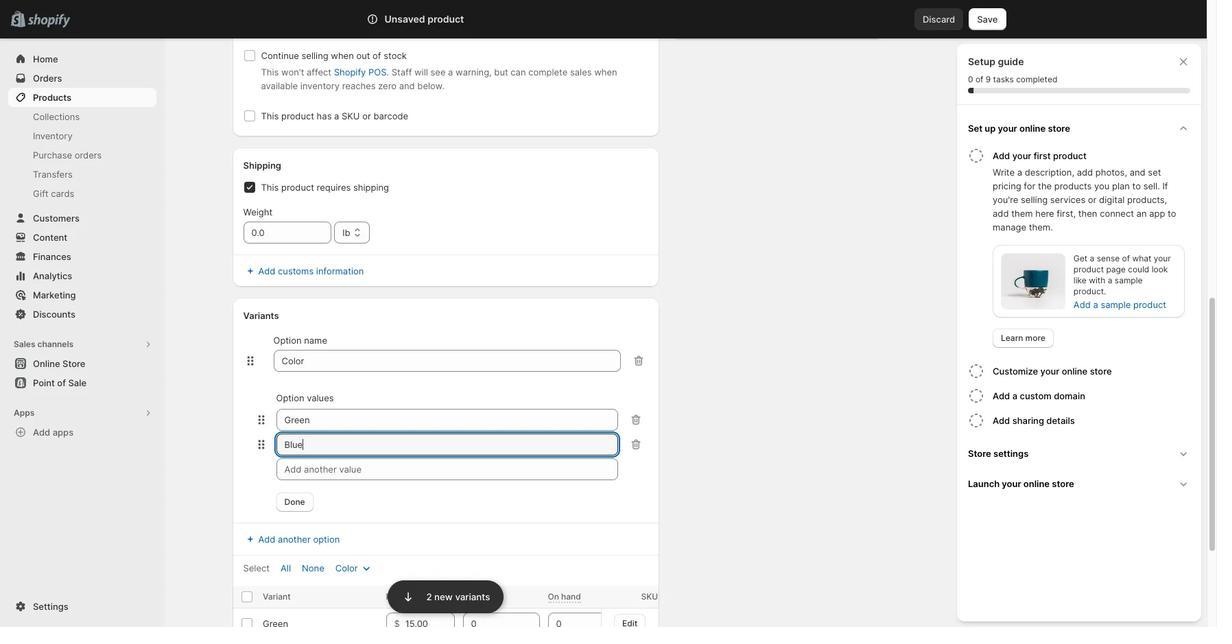 Task type: vqa. For each thing, say whether or not it's contained in the screenshot.
Store to the top
yes



Task type: describe. For each thing, give the bounding box(es) containing it.
products
[[1055, 181, 1093, 192]]

search
[[427, 14, 457, 25]]

1 vertical spatial sku
[[642, 592, 658, 602]]

gift
[[33, 188, 48, 199]]

of inside get a sense of what your product page could look like with a sample product. add a sample product
[[1123, 253, 1131, 264]]

you're
[[993, 194, 1019, 205]]

online
[[33, 358, 60, 369]]

add another option
[[258, 534, 340, 545]]

values
[[307, 393, 334, 404]]

write
[[993, 167, 1015, 178]]

can
[[511, 67, 526, 78]]

an
[[1137, 208, 1148, 219]]

product left has
[[282, 111, 314, 122]]

store settings
[[969, 448, 1029, 459]]

shopify image
[[28, 14, 70, 28]]

unsaved
[[385, 13, 425, 25]]

save button
[[970, 8, 1007, 30]]

done button
[[276, 493, 313, 512]]

add for details
[[993, 415, 1011, 426]]

if
[[1163, 181, 1169, 192]]

barcode
[[374, 111, 409, 122]]

options element
[[263, 619, 288, 628]]

store inside button
[[63, 358, 85, 369]]

discard
[[923, 14, 956, 25]]

0 horizontal spatial or
[[363, 111, 371, 122]]

customize your online store
[[993, 366, 1113, 377]]

content
[[33, 232, 67, 243]]

variants
[[455, 592, 490, 603]]

add for custom
[[993, 391, 1011, 402]]

price
[[386, 592, 406, 602]]

available
[[463, 592, 498, 602]]

set
[[1149, 167, 1162, 178]]

new
[[435, 592, 453, 603]]

transfers
[[33, 169, 73, 180]]

add for first
[[993, 150, 1011, 161]]

won't
[[282, 67, 304, 78]]

store for launch your online store
[[1053, 479, 1075, 490]]

product down the look
[[1134, 299, 1167, 310]]

services
[[1051, 194, 1086, 205]]

hand
[[562, 592, 581, 602]]

selling inside write a description, add photos, and set pricing for the products you plan to sell. if you're selling services or digital products, add them here first, then connect an app to manage them.
[[1022, 194, 1049, 205]]

online store
[[33, 358, 85, 369]]

a inside write a description, add photos, and set pricing for the products you plan to sell. if you're selling services or digital products, add them here first, then connect an app to manage them.
[[1018, 167, 1023, 178]]

color
[[336, 563, 358, 574]]

variants
[[243, 310, 279, 321]]

none button
[[294, 559, 333, 578]]

a inside . staff will see a warning, but can complete sales when available inventory reaches zero and below.
[[448, 67, 453, 78]]

point of sale link
[[8, 373, 157, 393]]

option for option values
[[276, 393, 304, 404]]

gift cards
[[33, 188, 74, 199]]

them.
[[1030, 222, 1054, 233]]

variant
[[263, 592, 291, 602]]

get a sense of what your product page could look like with a sample product. add a sample product
[[1074, 253, 1172, 310]]

this won't affect shopify pos
[[261, 67, 387, 78]]

available
[[261, 80, 298, 91]]

product down get
[[1074, 264, 1105, 275]]

1 vertical spatial sample
[[1102, 299, 1132, 310]]

0 horizontal spatial add
[[993, 208, 1010, 219]]

0 horizontal spatial to
[[1133, 181, 1142, 192]]

store inside button
[[1049, 123, 1071, 134]]

sale
[[68, 378, 87, 389]]

add sharing details
[[993, 415, 1076, 426]]

of right out
[[373, 50, 381, 61]]

affect
[[307, 67, 332, 78]]

content link
[[8, 228, 157, 247]]

0 horizontal spatial sku
[[342, 111, 360, 122]]

done
[[285, 497, 305, 507]]

setup
[[969, 56, 996, 67]]

zero
[[378, 80, 397, 91]]

app
[[1150, 208, 1166, 219]]

Weight text field
[[243, 222, 332, 244]]

add customs information
[[258, 266, 364, 277]]

description,
[[1026, 167, 1075, 178]]

mark add sharing details as done image
[[969, 413, 985, 429]]

learn more link
[[993, 329, 1054, 348]]

purchase orders link
[[8, 146, 157, 165]]

and inside write a description, add photos, and set pricing for the products you plan to sell. if you're selling services or digital products, add them here first, then connect an app to manage them.
[[1131, 167, 1146, 178]]

will
[[415, 67, 428, 78]]

or inside write a description, add photos, and set pricing for the products you plan to sell. if you're selling services or digital products, add them here first, then connect an app to manage them.
[[1089, 194, 1097, 205]]

none
[[302, 563, 325, 574]]

sales channels button
[[8, 335, 157, 354]]

completed
[[1017, 74, 1058, 84]]

warning,
[[456, 67, 492, 78]]

plan
[[1113, 181, 1131, 192]]

this for this product requires shipping
[[261, 182, 279, 193]]

your for add your first product
[[1013, 150, 1032, 161]]

option name
[[274, 335, 327, 346]]

launch
[[969, 479, 1000, 490]]

orders link
[[8, 69, 157, 88]]

Add another value text field
[[276, 459, 619, 481]]

2 new variants button
[[388, 579, 504, 614]]

pos
[[369, 67, 387, 78]]

lb
[[343, 227, 350, 238]]

0 horizontal spatial selling
[[302, 50, 329, 61]]

products
[[33, 92, 71, 103]]

photos,
[[1096, 167, 1128, 178]]

store inside button
[[969, 448, 992, 459]]

add your first product
[[993, 150, 1087, 161]]

digital
[[1100, 194, 1126, 205]]

staff
[[392, 67, 412, 78]]

a down product.
[[1094, 299, 1099, 310]]

discounts link
[[8, 305, 157, 324]]

0 vertical spatial when
[[331, 50, 354, 61]]

.
[[387, 67, 389, 78]]

discounts
[[33, 309, 76, 320]]

shipping
[[243, 160, 281, 171]]

online store link
[[8, 354, 157, 373]]

customers
[[33, 213, 80, 224]]

add a custom domain button
[[993, 384, 1197, 409]]

online for customize your online store
[[1063, 366, 1088, 377]]

products link
[[8, 88, 157, 107]]

and inside . staff will see a warning, but can complete sales when available inventory reaches zero and below.
[[399, 80, 415, 91]]

like
[[1074, 275, 1087, 286]]

point of sale button
[[0, 373, 165, 393]]

this for this product has a sku or barcode
[[261, 111, 279, 122]]

purchase orders
[[33, 150, 102, 161]]

add for option
[[258, 534, 276, 545]]



Task type: locate. For each thing, give the bounding box(es) containing it.
of
[[373, 50, 381, 61], [976, 74, 984, 84], [1123, 253, 1131, 264], [57, 378, 66, 389]]

information
[[316, 266, 364, 277]]

add down you're
[[993, 208, 1010, 219]]

3 this from the top
[[261, 182, 279, 193]]

0 horizontal spatial store
[[63, 358, 85, 369]]

add sharing details button
[[993, 409, 1197, 433]]

orders
[[75, 150, 102, 161]]

inventory
[[301, 80, 340, 91]]

complete
[[529, 67, 568, 78]]

domain
[[1055, 391, 1086, 402]]

your
[[999, 123, 1018, 134], [1013, 150, 1032, 161], [1155, 253, 1172, 264], [1041, 366, 1060, 377], [1003, 479, 1022, 490]]

product right unsaved
[[428, 13, 464, 25]]

option for option name
[[274, 335, 302, 346]]

a down the page
[[1109, 275, 1113, 286]]

0 vertical spatial store
[[63, 358, 85, 369]]

marketing link
[[8, 286, 157, 305]]

1 vertical spatial add
[[993, 208, 1010, 219]]

them
[[1012, 208, 1034, 219]]

0 vertical spatial online
[[1020, 123, 1047, 134]]

of left sale
[[57, 378, 66, 389]]

sense
[[1098, 253, 1121, 264]]

a inside "button"
[[1013, 391, 1018, 402]]

a right has
[[334, 111, 339, 122]]

add inside 'button'
[[993, 415, 1011, 426]]

1 vertical spatial this
[[261, 111, 279, 122]]

add up products
[[1078, 167, 1094, 178]]

cards
[[51, 188, 74, 199]]

continue selling when out of stock
[[261, 50, 407, 61]]

add left another
[[258, 534, 276, 545]]

0 horizontal spatial and
[[399, 80, 415, 91]]

inventory
[[33, 130, 73, 141]]

of up the page
[[1123, 253, 1131, 264]]

could
[[1129, 264, 1150, 275]]

this up 'available'
[[261, 67, 279, 78]]

sample down product.
[[1102, 299, 1132, 310]]

1 vertical spatial when
[[595, 67, 618, 78]]

selling up affect
[[302, 50, 329, 61]]

a
[[448, 67, 453, 78], [334, 111, 339, 122], [1018, 167, 1023, 178], [1091, 253, 1095, 264], [1109, 275, 1113, 286], [1094, 299, 1099, 310], [1013, 391, 1018, 402]]

continue
[[261, 50, 299, 61]]

analytics link
[[8, 266, 157, 286]]

custom
[[1021, 391, 1052, 402]]

product
[[428, 13, 464, 25], [282, 111, 314, 122], [1054, 150, 1087, 161], [282, 182, 314, 193], [1074, 264, 1105, 275], [1134, 299, 1167, 310]]

discard button
[[915, 8, 964, 30]]

all
[[281, 563, 291, 574]]

to right app
[[1169, 208, 1177, 219]]

your inside get a sense of what your product page could look like with a sample product. add a sample product
[[1155, 253, 1172, 264]]

online up domain
[[1063, 366, 1088, 377]]

on
[[548, 592, 559, 602]]

sample down could
[[1116, 275, 1143, 286]]

1 this from the top
[[261, 67, 279, 78]]

1 vertical spatial or
[[1089, 194, 1097, 205]]

sharing
[[1013, 415, 1045, 426]]

your right launch
[[1003, 479, 1022, 490]]

selling
[[302, 50, 329, 61], [1022, 194, 1049, 205]]

mark add your first product as done image
[[969, 148, 985, 164]]

0 vertical spatial to
[[1133, 181, 1142, 192]]

store down store settings button
[[1053, 479, 1075, 490]]

your inside button
[[1003, 479, 1022, 490]]

color button
[[327, 559, 381, 578]]

1 vertical spatial to
[[1169, 208, 1177, 219]]

or
[[363, 111, 371, 122], [1089, 194, 1097, 205]]

0 vertical spatial sku
[[342, 111, 360, 122]]

online down settings
[[1024, 479, 1050, 490]]

your right up
[[999, 123, 1018, 134]]

collections link
[[8, 107, 157, 126]]

sample
[[1116, 275, 1143, 286], [1102, 299, 1132, 310]]

0 vertical spatial option
[[274, 335, 302, 346]]

add another option button
[[235, 530, 348, 549]]

store inside "button"
[[1091, 366, 1113, 377]]

add left apps
[[33, 427, 50, 438]]

add apps
[[33, 427, 74, 438]]

online inside button
[[1024, 479, 1050, 490]]

1 vertical spatial option
[[276, 393, 304, 404]]

selling down the for
[[1022, 194, 1049, 205]]

then
[[1079, 208, 1098, 219]]

store up first
[[1049, 123, 1071, 134]]

1 vertical spatial online
[[1063, 366, 1088, 377]]

of inside 'link'
[[57, 378, 66, 389]]

9
[[986, 74, 992, 84]]

add your first product element
[[966, 165, 1197, 348]]

or left barcode
[[363, 111, 371, 122]]

more
[[1026, 333, 1046, 343]]

store up launch
[[969, 448, 992, 459]]

to
[[1133, 181, 1142, 192], [1169, 208, 1177, 219]]

tasks
[[994, 74, 1015, 84]]

marketing
[[33, 290, 76, 301]]

your for launch your online store
[[1003, 479, 1022, 490]]

1 horizontal spatial sku
[[642, 592, 658, 602]]

online up add your first product
[[1020, 123, 1047, 134]]

0 vertical spatial and
[[399, 80, 415, 91]]

settings
[[33, 601, 68, 612]]

set
[[969, 123, 983, 134]]

connect
[[1101, 208, 1135, 219]]

add inside "button"
[[993, 391, 1011, 402]]

this for this won't affect shopify pos
[[261, 67, 279, 78]]

select
[[243, 563, 270, 574]]

product.
[[1074, 286, 1107, 297]]

0 vertical spatial this
[[261, 67, 279, 78]]

$ text field
[[406, 613, 455, 628]]

up
[[985, 123, 996, 134]]

this down shipping
[[261, 182, 279, 193]]

add inside get a sense of what your product page could look like with a sample product. add a sample product
[[1074, 299, 1091, 310]]

sales channels
[[14, 339, 74, 349]]

here
[[1036, 208, 1055, 219]]

when inside . staff will see a warning, but can complete sales when available inventory reaches zero and below.
[[595, 67, 618, 78]]

reaches
[[342, 80, 376, 91]]

details
[[1047, 415, 1076, 426]]

Size text field
[[274, 350, 621, 372]]

2 new variants
[[427, 592, 490, 603]]

or up then
[[1089, 194, 1097, 205]]

1 horizontal spatial to
[[1169, 208, 1177, 219]]

store for customize your online store
[[1091, 366, 1113, 377]]

add customs information button
[[235, 262, 657, 281]]

first
[[1035, 150, 1052, 161]]

add right mark add sharing details as done image
[[993, 415, 1011, 426]]

launch your online store
[[969, 479, 1075, 490]]

product up description,
[[1054, 150, 1087, 161]]

finances link
[[8, 247, 157, 266]]

name
[[304, 335, 327, 346]]

None text field
[[276, 434, 619, 456]]

purchase
[[33, 150, 72, 161]]

page
[[1107, 264, 1127, 275]]

a right get
[[1091, 253, 1095, 264]]

write a description, add photos, and set pricing for the products you plan to sell. if you're selling services or digital products, add them here first, then connect an app to manage them.
[[993, 167, 1177, 233]]

2 this from the top
[[261, 111, 279, 122]]

1 horizontal spatial or
[[1089, 194, 1097, 205]]

gift cards link
[[8, 184, 157, 203]]

online for launch your online store
[[1024, 479, 1050, 490]]

first,
[[1058, 208, 1077, 219]]

store up sale
[[63, 358, 85, 369]]

add right 'mark add a custom domain as done' icon
[[993, 391, 1011, 402]]

2 vertical spatial store
[[1053, 479, 1075, 490]]

your for customize your online store
[[1041, 366, 1060, 377]]

of left 9
[[976, 74, 984, 84]]

when right sales
[[595, 67, 618, 78]]

this
[[261, 67, 279, 78], [261, 111, 279, 122], [261, 182, 279, 193]]

store inside button
[[1053, 479, 1075, 490]]

1 vertical spatial and
[[1131, 167, 1146, 178]]

requires
[[317, 182, 351, 193]]

add apps button
[[8, 423, 157, 442]]

0 vertical spatial add
[[1078, 167, 1094, 178]]

1 vertical spatial selling
[[1022, 194, 1049, 205]]

analytics
[[33, 271, 72, 281]]

shopify pos link
[[334, 67, 387, 78]]

1 horizontal spatial when
[[595, 67, 618, 78]]

option
[[313, 534, 340, 545]]

add up the write
[[993, 150, 1011, 161]]

add for information
[[258, 266, 276, 277]]

setup guide dialog
[[958, 44, 1202, 622]]

add down product.
[[1074, 299, 1091, 310]]

inventory link
[[8, 126, 157, 146]]

2 vertical spatial online
[[1024, 479, 1050, 490]]

2 vertical spatial this
[[261, 182, 279, 193]]

mark add a custom domain as done image
[[969, 388, 985, 404]]

home link
[[8, 49, 157, 69]]

product left requires
[[282, 182, 314, 193]]

0 vertical spatial or
[[363, 111, 371, 122]]

and down staff
[[399, 80, 415, 91]]

and left set
[[1131, 167, 1146, 178]]

online inside button
[[1020, 123, 1047, 134]]

this down 'available'
[[261, 111, 279, 122]]

option
[[274, 335, 302, 346], [276, 393, 304, 404]]

product inside button
[[1054, 150, 1087, 161]]

1 vertical spatial store
[[1091, 366, 1113, 377]]

None number field
[[463, 613, 519, 628], [548, 613, 605, 628], [463, 613, 519, 628], [548, 613, 605, 628]]

option left the name
[[274, 335, 302, 346]]

option left the values
[[276, 393, 304, 404]]

a right the write
[[1018, 167, 1023, 178]]

1 horizontal spatial selling
[[1022, 194, 1049, 205]]

your inside "button"
[[1041, 366, 1060, 377]]

online inside "button"
[[1063, 366, 1088, 377]]

1 horizontal spatial store
[[969, 448, 992, 459]]

None text field
[[276, 409, 619, 431]]

0 horizontal spatial when
[[331, 50, 354, 61]]

mark customize your online store as done image
[[969, 363, 985, 380]]

customize
[[993, 366, 1039, 377]]

point of sale
[[33, 378, 87, 389]]

a left custom
[[1013, 391, 1018, 402]]

a right see at the left
[[448, 67, 453, 78]]

0 vertical spatial selling
[[302, 50, 329, 61]]

0 vertical spatial store
[[1049, 123, 1071, 134]]

option values
[[276, 393, 334, 404]]

1 vertical spatial store
[[969, 448, 992, 459]]

. staff will see a warning, but can complete sales when available inventory reaches zero and below.
[[261, 67, 618, 91]]

0 vertical spatial sample
[[1116, 275, 1143, 286]]

your up the look
[[1155, 253, 1172, 264]]

to left sell.
[[1133, 181, 1142, 192]]

store up add a custom domain "button"
[[1091, 366, 1113, 377]]

point
[[33, 378, 55, 389]]

add left 'customs'
[[258, 266, 276, 277]]

transfers link
[[8, 165, 157, 184]]

when
[[331, 50, 354, 61], [595, 67, 618, 78]]

1 horizontal spatial add
[[1078, 167, 1094, 178]]

your left first
[[1013, 150, 1032, 161]]

when up shopify
[[331, 50, 354, 61]]

1 horizontal spatial and
[[1131, 167, 1146, 178]]

your up add a custom domain
[[1041, 366, 1060, 377]]

save
[[978, 14, 999, 25]]

customers link
[[8, 209, 157, 228]]



